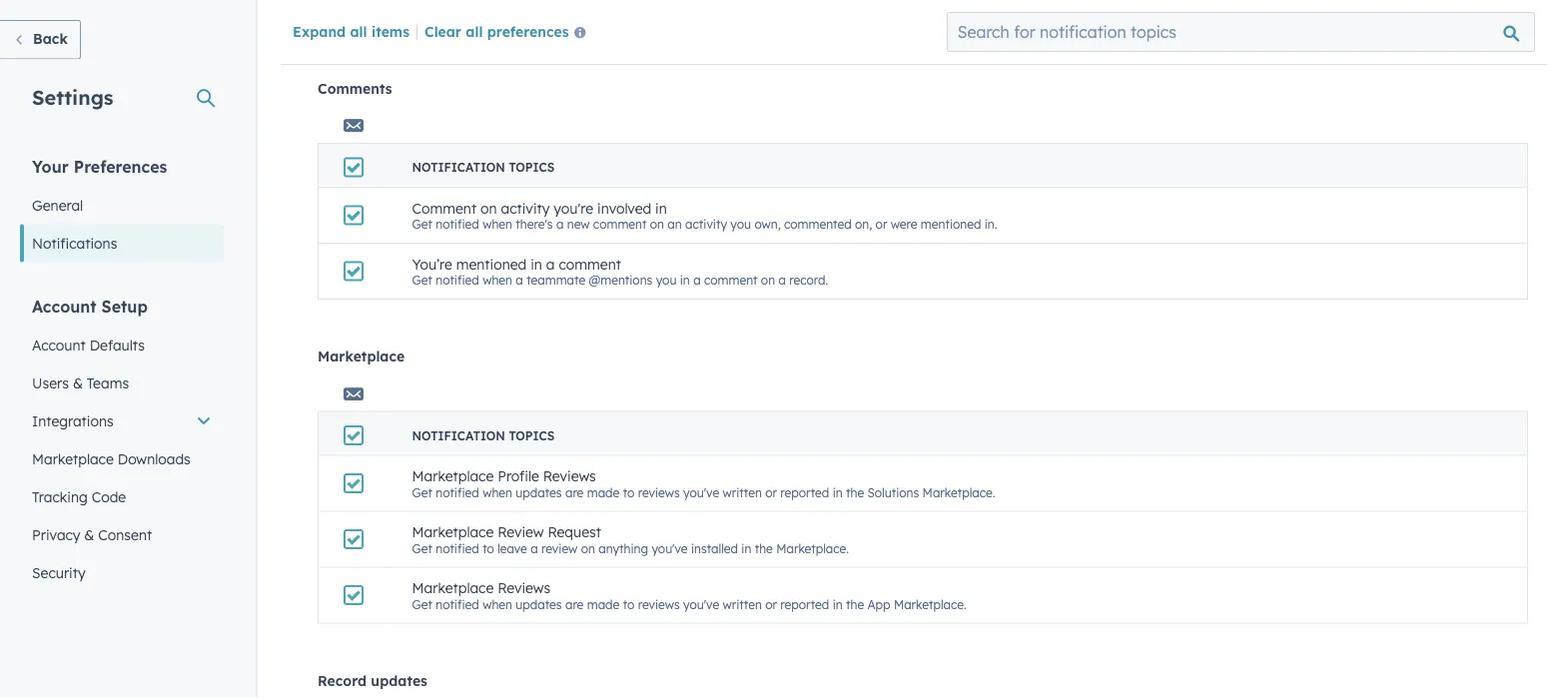 Task type: locate. For each thing, give the bounding box(es) containing it.
are inside the marketplace reviews get notified when updates are made to reviews you've written or reported in the app marketplace.
[[565, 597, 584, 612]]

0 vertical spatial topics
[[509, 160, 555, 175]]

when up clear all preferences
[[483, 4, 512, 19]]

you've inside the "marketplace review request get notified to leave a review on anything you've installed in the marketplace."
[[652, 541, 688, 556]]

0 vertical spatial the
[[846, 485, 864, 500]]

in left solutions at the right of page
[[833, 485, 843, 500]]

6 get from the top
[[412, 597, 432, 612]]

1 horizontal spatial all
[[466, 22, 483, 40]]

you right @mentions
[[656, 272, 677, 287]]

teammate down there's on the left top of the page
[[527, 272, 586, 287]]

1 vertical spatial teammate
[[527, 272, 586, 287]]

approval,
[[669, 4, 722, 19]]

you've inside the marketplace profile reviews get notified when updates are made to reviews you've written or reported in the solutions marketplace.
[[683, 485, 719, 500]]

made inside the marketplace reviews get notified when updates are made to reviews you've written or reported in the app marketplace.
[[587, 597, 620, 612]]

reported left solutions at the right of page
[[780, 485, 829, 500]]

notification
[[412, 160, 505, 175], [412, 428, 505, 443]]

reviews inside the marketplace profile reviews get notified when updates are made to reviews you've written or reported in the solutions marketplace.
[[543, 467, 596, 485]]

in right installed
[[741, 541, 752, 556]]

1 horizontal spatial &
[[84, 526, 94, 543]]

2 notification topics from the top
[[412, 428, 555, 443]]

when inside the marketplace reviews get notified when updates are made to reviews you've written or reported in the app marketplace.
[[483, 597, 512, 612]]

notification topics for marketplace
[[412, 428, 555, 443]]

made
[[587, 485, 620, 500], [587, 597, 620, 612]]

when right you're
[[483, 272, 512, 287]]

your
[[640, 4, 666, 19], [955, 4, 980, 19]]

teammate
[[527, 4, 586, 19], [527, 272, 586, 287]]

& inside 'link'
[[73, 374, 83, 392]]

made up request at the bottom
[[587, 485, 620, 500]]

1 vertical spatial an
[[668, 217, 682, 231]]

to left leave
[[483, 541, 494, 556]]

defaults
[[90, 336, 145, 354]]

1 vertical spatial notification
[[412, 428, 505, 443]]

mentioned left in.
[[921, 217, 981, 231]]

4 when from the top
[[483, 485, 512, 500]]

get left leave
[[412, 541, 432, 556]]

1 vertical spatial reviews
[[498, 579, 551, 597]]

teammate inside "you're mentioned in a comment get notified when a teammate @mentions you in a comment on a record."
[[527, 272, 586, 287]]

approval
[[782, 4, 832, 19]]

comment right new
[[593, 217, 647, 231]]

4 get from the top
[[412, 485, 432, 500]]

0 vertical spatial teammate
[[527, 4, 586, 19]]

general
[[32, 196, 83, 214]]

get inside comment on activity you're involved in get notified when there's a new comment on an activity you own, commented on, or were mentioned in.
[[412, 217, 432, 231]]

0 vertical spatial you've
[[683, 485, 719, 500]]

5 when from the top
[[483, 597, 512, 612]]

&
[[73, 374, 83, 392], [84, 526, 94, 543]]

2 are from the top
[[565, 597, 584, 612]]

reviews inside the marketplace profile reviews get notified when updates are made to reviews you've written or reported in the solutions marketplace.
[[638, 485, 680, 500]]

topics
[[509, 160, 555, 175], [509, 428, 555, 443]]

you
[[731, 217, 751, 231], [656, 272, 677, 287]]

or
[[884, 4, 896, 19], [876, 217, 887, 231], [765, 485, 777, 500], [765, 597, 777, 612]]

get left "profile"
[[412, 485, 432, 500]]

in right involved
[[655, 199, 667, 217]]

marketplace. right app
[[894, 597, 967, 612]]

1 notification topics from the top
[[412, 160, 555, 175]]

0 vertical spatial account
[[32, 296, 97, 316]]

1 made from the top
[[587, 485, 620, 500]]

reported
[[780, 485, 829, 500], [780, 597, 829, 612]]

when left there's on the left top of the page
[[483, 217, 512, 231]]

in inside the marketplace profile reviews get notified when updates are made to reviews you've written or reported in the solutions marketplace.
[[833, 485, 843, 500]]

0 vertical spatial notification
[[412, 160, 505, 175]]

marketplace. inside the marketplace profile reviews get notified when updates are made to reviews you've written or reported in the solutions marketplace.
[[923, 485, 995, 500]]

on,
[[855, 217, 872, 231]]

4 notified from the top
[[436, 485, 479, 500]]

2 all from the left
[[466, 22, 483, 40]]

an inside comment on activity you're involved in get notified when there's a new comment on an activity you own, commented on, or were mentioned in.
[[668, 217, 682, 231]]

when down leave
[[483, 597, 512, 612]]

to
[[623, 485, 635, 500], [483, 541, 494, 556], [623, 597, 635, 612]]

written inside the marketplace profile reviews get notified when updates are made to reviews you've written or reported in the solutions marketplace.
[[723, 485, 762, 500]]

1 vertical spatial are
[[565, 597, 584, 612]]

reviews right "profile"
[[543, 467, 596, 485]]

& for privacy
[[84, 526, 94, 543]]

account up users at the left of the page
[[32, 336, 86, 354]]

get up clear
[[412, 4, 432, 19]]

0 vertical spatial you
[[731, 217, 751, 231]]

0 horizontal spatial &
[[73, 374, 83, 392]]

marketplace reviews get notified when updates are made to reviews you've written or reported in the app marketplace.
[[412, 579, 967, 612]]

all for expand
[[350, 22, 367, 40]]

notification for marketplace
[[412, 428, 505, 443]]

topics up "profile"
[[509, 428, 555, 443]]

0 vertical spatial updates
[[516, 485, 562, 500]]

a
[[516, 4, 523, 19], [556, 217, 564, 231], [546, 255, 555, 272], [516, 272, 523, 287], [693, 272, 701, 287], [779, 272, 786, 287], [531, 541, 538, 556]]

review
[[541, 541, 578, 556]]

0 vertical spatial reviews
[[543, 467, 596, 485]]

@mentions
[[589, 272, 653, 287]]

you're
[[412, 255, 452, 272]]

the
[[846, 485, 864, 500], [755, 541, 773, 556], [846, 597, 864, 612]]

reviews inside the marketplace reviews get notified when updates are made to reviews you've written or reported in the app marketplace.
[[638, 597, 680, 612]]

general link
[[20, 186, 224, 224]]

activity
[[501, 199, 550, 217], [685, 217, 727, 231]]

2 made from the top
[[587, 597, 620, 612]]

app
[[868, 597, 891, 612]]

integrations
[[32, 412, 114, 430]]

mentioned down there's on the left top of the page
[[456, 255, 527, 272]]

marketplace
[[318, 348, 405, 365], [32, 450, 114, 467], [412, 467, 494, 485], [412, 523, 494, 541], [412, 579, 494, 597]]

your left request. on the right top of page
[[955, 4, 980, 19]]

& right privacy
[[84, 526, 94, 543]]

6 notified from the top
[[436, 597, 479, 612]]

all left 'items'
[[350, 22, 367, 40]]

are inside the marketplace profile reviews get notified when updates are made to reviews you've written or reported in the solutions marketplace.
[[565, 485, 584, 500]]

in
[[655, 199, 667, 217], [531, 255, 542, 272], [680, 272, 690, 287], [833, 485, 843, 500], [741, 541, 752, 556], [833, 597, 843, 612]]

your
[[32, 156, 69, 176]]

1 vertical spatial &
[[84, 526, 94, 543]]

1 vertical spatial marketplace.
[[776, 541, 849, 556]]

1 written from the top
[[723, 485, 762, 500]]

when inside "you're mentioned in a comment get notified when a teammate @mentions you in a comment on a record."
[[483, 272, 512, 287]]

marketplace for marketplace reviews get notified when updates are made to reviews you've written or reported in the app marketplace.
[[412, 579, 494, 597]]

2 vertical spatial the
[[846, 597, 864, 612]]

1 vertical spatial updates
[[516, 597, 562, 612]]

updates up 'review'
[[516, 485, 562, 500]]

updates
[[516, 485, 562, 500], [516, 597, 562, 612], [371, 672, 428, 689]]

get inside the marketplace reviews get notified when updates are made to reviews you've written or reported in the app marketplace.
[[412, 597, 432, 612]]

0 vertical spatial reviews
[[638, 485, 680, 500]]

2 your from the left
[[955, 4, 980, 19]]

the right installed
[[755, 541, 773, 556]]

1 vertical spatial notification topics
[[412, 428, 555, 443]]

reviews down leave
[[498, 579, 551, 597]]

2 reported from the top
[[780, 597, 829, 612]]

2 vertical spatial to
[[623, 597, 635, 612]]

1 vertical spatial to
[[483, 541, 494, 556]]

1 are from the top
[[565, 485, 584, 500]]

0 vertical spatial &
[[73, 374, 83, 392]]

you left own,
[[731, 217, 751, 231]]

to down anything
[[623, 597, 635, 612]]

you've left installed
[[652, 541, 688, 556]]

request,
[[836, 4, 881, 19]]

reviews
[[638, 485, 680, 500], [638, 597, 680, 612]]

record
[[318, 672, 367, 689]]

1 notified from the top
[[436, 4, 479, 19]]

1 horizontal spatial you
[[731, 217, 751, 231]]

3 get from the top
[[412, 272, 432, 287]]

when up 'review'
[[483, 485, 512, 500]]

marketplace inside the marketplace reviews get notified when updates are made to reviews you've written or reported in the app marketplace.
[[412, 579, 494, 597]]

all right clear
[[466, 22, 483, 40]]

2 account from the top
[[32, 336, 86, 354]]

tracking code
[[32, 488, 126, 505]]

to up the "marketplace review request get notified to leave a review on anything you've installed in the marketplace."
[[623, 485, 635, 500]]

get up 'record updates'
[[412, 597, 432, 612]]

0 vertical spatial are
[[565, 485, 584, 500]]

recalls
[[725, 4, 761, 19]]

marketplace. right solutions at the right of page
[[923, 485, 995, 500]]

2 topics from the top
[[509, 428, 555, 443]]

on right review
[[581, 541, 595, 556]]

to inside the marketplace profile reviews get notified when updates are made to reviews you've written or reported in the solutions marketplace.
[[623, 485, 635, 500]]

are down review
[[565, 597, 584, 612]]

or inside the marketplace reviews get notified when updates are made to reviews you've written or reported in the app marketplace.
[[765, 597, 777, 612]]

users & teams
[[32, 374, 129, 392]]

get
[[412, 4, 432, 19], [412, 217, 432, 231], [412, 272, 432, 287], [412, 485, 432, 500], [412, 541, 432, 556], [412, 597, 432, 612]]

commented
[[784, 217, 852, 231]]

1 vertical spatial reviews
[[638, 597, 680, 612]]

you've up installed
[[683, 485, 719, 500]]

marketplace inside the marketplace profile reviews get notified when updates are made to reviews you've written or reported in the solutions marketplace.
[[412, 467, 494, 485]]

0 vertical spatial made
[[587, 485, 620, 500]]

marketplace for marketplace profile reviews get notified when updates are made to reviews you've written or reported in the solutions marketplace.
[[412, 467, 494, 485]]

the inside the "marketplace review request get notified to leave a review on anything you've installed in the marketplace."
[[755, 541, 773, 556]]

on inside "you're mentioned in a comment get notified when a teammate @mentions you in a comment on a record."
[[761, 272, 775, 287]]

marketplace profile reviews get notified when updates are made to reviews you've written or reported in the solutions marketplace.
[[412, 467, 995, 500]]

2 notified from the top
[[436, 217, 479, 231]]

2 get from the top
[[412, 217, 432, 231]]

the left app
[[846, 597, 864, 612]]

account setup element
[[20, 295, 224, 592]]

notification topics
[[412, 160, 555, 175], [412, 428, 555, 443]]

written down installed
[[723, 597, 762, 612]]

written
[[723, 485, 762, 500], [723, 597, 762, 612]]

1 reported from the top
[[780, 485, 829, 500]]

2 reviews from the top
[[638, 597, 680, 612]]

on left record.
[[761, 272, 775, 287]]

updates right record
[[371, 672, 428, 689]]

1 topics from the top
[[509, 160, 555, 175]]

0 horizontal spatial an
[[668, 217, 682, 231]]

in left app
[[833, 597, 843, 612]]

0 vertical spatial mentioned
[[921, 217, 981, 231]]

get up you're
[[412, 217, 432, 231]]

1 vertical spatial you've
[[652, 541, 688, 556]]

mentioned inside comment on activity you're involved in get notified when there's a new comment on an activity you own, commented on, or were mentioned in.
[[921, 217, 981, 231]]

topics for reviews
[[509, 428, 555, 443]]

all inside button
[[466, 22, 483, 40]]

notification for comment
[[412, 160, 505, 175]]

activity left own,
[[685, 217, 727, 231]]

1 all from the left
[[350, 22, 367, 40]]

1 vertical spatial topics
[[509, 428, 555, 443]]

settings
[[32, 84, 113, 109]]

to inside the marketplace reviews get notified when updates are made to reviews you've written or reported in the app marketplace.
[[623, 597, 635, 612]]

notified
[[436, 4, 479, 19], [436, 217, 479, 231], [436, 272, 479, 287], [436, 485, 479, 500], [436, 541, 479, 556], [436, 597, 479, 612]]

2 notification from the top
[[412, 428, 505, 443]]

expand all items button
[[293, 22, 410, 40]]

1 teammate from the top
[[527, 4, 586, 19]]

3 notified from the top
[[436, 272, 479, 287]]

0 horizontal spatial all
[[350, 22, 367, 40]]

your right requests
[[640, 4, 666, 19]]

preferences
[[74, 156, 167, 176]]

in inside the "marketplace review request get notified to leave a review on anything you've installed in the marketplace."
[[741, 541, 752, 556]]

0 vertical spatial marketplace.
[[923, 485, 995, 500]]

reported left app
[[780, 597, 829, 612]]

1 vertical spatial made
[[587, 597, 620, 612]]

topics up there's on the left top of the page
[[509, 160, 555, 175]]

5 notified from the top
[[436, 541, 479, 556]]

5 get from the top
[[412, 541, 432, 556]]

mentioned
[[921, 217, 981, 231], [456, 255, 527, 272]]

you've for marketplace profile reviews
[[683, 485, 719, 500]]

0 horizontal spatial you
[[656, 272, 677, 287]]

in.
[[985, 217, 997, 231]]

on right comment
[[480, 199, 497, 217]]

1 vertical spatial mentioned
[[456, 255, 527, 272]]

0 vertical spatial written
[[723, 485, 762, 500]]

written up installed
[[723, 485, 762, 500]]

you've down installed
[[683, 597, 719, 612]]

solutions
[[868, 485, 919, 500]]

2 written from the top
[[723, 597, 762, 612]]

notified inside the marketplace profile reviews get notified when updates are made to reviews you've written or reported in the solutions marketplace.
[[436, 485, 479, 500]]

1 horizontal spatial mentioned
[[921, 217, 981, 231]]

marketplace.
[[923, 485, 995, 500], [776, 541, 849, 556], [894, 597, 967, 612]]

profile
[[498, 467, 539, 485]]

updates down review
[[516, 597, 562, 612]]

get inside the "marketplace review request get notified to leave a review on anything you've installed in the marketplace."
[[412, 541, 432, 556]]

1 vertical spatial written
[[723, 597, 762, 612]]

2 teammate from the top
[[527, 272, 586, 287]]

record.
[[789, 272, 828, 287]]

account
[[32, 296, 97, 316], [32, 336, 86, 354]]

notification topics up comment
[[412, 160, 555, 175]]

the left solutions at the right of page
[[846, 485, 864, 500]]

new
[[567, 217, 590, 231]]

1 reviews from the top
[[638, 485, 680, 500]]

0 vertical spatial reported
[[780, 485, 829, 500]]

an right recalls
[[765, 4, 779, 19]]

on
[[480, 199, 497, 217], [650, 217, 664, 231], [761, 272, 775, 287], [581, 541, 595, 556]]

1 horizontal spatial your
[[955, 4, 980, 19]]

& right users at the left of the page
[[73, 374, 83, 392]]

marketplace. right installed
[[776, 541, 849, 556]]

0 horizontal spatial mentioned
[[456, 255, 527, 272]]

account for account setup
[[32, 296, 97, 316]]

1 vertical spatial you
[[656, 272, 677, 287]]

an
[[765, 4, 779, 19], [668, 217, 682, 231]]

comment
[[412, 199, 477, 217]]

1 horizontal spatial an
[[765, 4, 779, 19]]

an right involved
[[668, 217, 682, 231]]

reviews down anything
[[638, 597, 680, 612]]

account up "account defaults"
[[32, 296, 97, 316]]

activity left the you're
[[501, 199, 550, 217]]

1 account from the top
[[32, 296, 97, 316]]

0 horizontal spatial your
[[640, 4, 666, 19]]

on up "you're mentioned in a comment get notified when a teammate @mentions you in a comment on a record."
[[650, 217, 664, 231]]

you've
[[683, 485, 719, 500], [652, 541, 688, 556], [683, 597, 719, 612]]

reviews up the "marketplace review request get notified to leave a review on anything you've installed in the marketplace."
[[638, 485, 680, 500]]

security link
[[20, 554, 224, 592]]

reviews
[[543, 467, 596, 485], [498, 579, 551, 597]]

anything
[[599, 541, 648, 556]]

notification up "profile"
[[412, 428, 505, 443]]

1 notification from the top
[[412, 160, 505, 175]]

comment
[[593, 217, 647, 231], [559, 255, 621, 272], [704, 272, 758, 287]]

1 vertical spatial reported
[[780, 597, 829, 612]]

0 vertical spatial to
[[623, 485, 635, 500]]

notification up comment
[[412, 160, 505, 175]]

3 when from the top
[[483, 272, 512, 287]]

marketplace inside "link"
[[32, 450, 114, 467]]

are
[[565, 485, 584, 500], [565, 597, 584, 612]]

notification topics up "profile"
[[412, 428, 555, 443]]

items
[[372, 22, 410, 40]]

marketplace inside the "marketplace review request get notified to leave a review on anything you've installed in the marketplace."
[[412, 523, 494, 541]]

2 vertical spatial you've
[[683, 597, 719, 612]]

code
[[92, 488, 126, 505]]

get inside the marketplace profile reviews get notified when updates are made to reviews you've written or reported in the solutions marketplace.
[[412, 485, 432, 500]]

privacy & consent link
[[20, 516, 224, 554]]

are up request at the bottom
[[565, 485, 584, 500]]

made down anything
[[587, 597, 620, 612]]

made inside the marketplace profile reviews get notified when updates are made to reviews you've written or reported in the solutions marketplace.
[[587, 485, 620, 500]]

2 when from the top
[[483, 217, 512, 231]]

2 vertical spatial marketplace.
[[894, 597, 967, 612]]

1 vertical spatial the
[[755, 541, 773, 556]]

1 vertical spatial account
[[32, 336, 86, 354]]

teammate up preferences
[[527, 4, 586, 19]]

0 vertical spatial notification topics
[[412, 160, 555, 175]]

get down comment
[[412, 272, 432, 287]]



Task type: vqa. For each thing, say whether or not it's contained in the screenshot.


Task type: describe. For each thing, give the bounding box(es) containing it.
0 horizontal spatial activity
[[501, 199, 550, 217]]

marketplace. inside the marketplace reviews get notified when updates are made to reviews you've written or reported in the app marketplace.
[[894, 597, 967, 612]]

leave
[[498, 541, 527, 556]]

own,
[[755, 217, 781, 231]]

to inside the "marketplace review request get notified to leave a review on anything you've installed in the marketplace."
[[483, 541, 494, 556]]

account defaults
[[32, 336, 145, 354]]

1 get from the top
[[412, 4, 432, 19]]

in right @mentions
[[680, 272, 690, 287]]

users & teams link
[[20, 364, 224, 402]]

clear all preferences button
[[425, 21, 594, 45]]

involved
[[597, 199, 651, 217]]

a inside the "marketplace review request get notified to leave a review on anything you've installed in the marketplace."
[[531, 541, 538, 556]]

in inside the marketplace reviews get notified when updates are made to reviews you've written or reported in the app marketplace.
[[833, 597, 843, 612]]

security
[[32, 564, 86, 581]]

expand all items
[[293, 22, 410, 40]]

reported inside the marketplace profile reviews get notified when updates are made to reviews you've written or reported in the solutions marketplace.
[[780, 485, 829, 500]]

notified inside "you're mentioned in a comment get notified when a teammate @mentions you in a comment on a record."
[[436, 272, 479, 287]]

teams
[[87, 374, 129, 392]]

when inside the marketplace profile reviews get notified when updates are made to reviews you've written or reported in the solutions marketplace.
[[483, 485, 512, 500]]

tracking code link
[[20, 478, 224, 516]]

review
[[498, 523, 544, 541]]

in down there's on the left top of the page
[[531, 255, 542, 272]]

marketplace for marketplace
[[318, 348, 405, 365]]

privacy & consent
[[32, 526, 152, 543]]

comment on activity you're involved in get notified when there's a new comment on an activity you own, commented on, or were mentioned in.
[[412, 199, 997, 231]]

you're
[[554, 199, 593, 217]]

reported inside the marketplace reviews get notified when updates are made to reviews you've written or reported in the app marketplace.
[[780, 597, 829, 612]]

marketplace downloads link
[[20, 440, 224, 478]]

you're mentioned in a comment get notified when a teammate @mentions you in a comment on a record.
[[412, 255, 828, 287]]

2 vertical spatial updates
[[371, 672, 428, 689]]

notified inside the "marketplace review request get notified to leave a review on anything you've installed in the marketplace."
[[436, 541, 479, 556]]

your preferences
[[32, 156, 167, 176]]

you inside "you're mentioned in a comment get notified when a teammate @mentions you in a comment on a record."
[[656, 272, 677, 287]]

consent
[[98, 526, 152, 543]]

clear
[[425, 22, 461, 40]]

topics for activity
[[509, 160, 555, 175]]

on inside the "marketplace review request get notified to leave a review on anything you've installed in the marketplace."
[[581, 541, 595, 556]]

Search for notification topics search field
[[947, 12, 1535, 52]]

your preferences element
[[20, 155, 224, 262]]

account setup
[[32, 296, 148, 316]]

privacy
[[32, 526, 80, 543]]

notifications
[[32, 234, 117, 252]]

the inside the marketplace profile reviews get notified when updates are made to reviews you've written or reported in the solutions marketplace.
[[846, 485, 864, 500]]

mentioned inside "you're mentioned in a comment get notified when a teammate @mentions you in a comment on a record."
[[456, 255, 527, 272]]

marketplace for marketplace downloads
[[32, 450, 114, 467]]

setup
[[101, 296, 148, 316]]

all for clear
[[466, 22, 483, 40]]

reviews inside the marketplace reviews get notified when updates are made to reviews you've written or reported in the app marketplace.
[[498, 579, 551, 597]]

marketplace. inside the "marketplace review request get notified to leave a review on anything you've installed in the marketplace."
[[776, 541, 849, 556]]

you've inside the marketplace reviews get notified when updates are made to reviews you've written or reported in the app marketplace.
[[683, 597, 719, 612]]

1 your from the left
[[640, 4, 666, 19]]

requests
[[589, 4, 637, 19]]

in inside comment on activity you're involved in get notified when there's a new comment on an activity you own, commented on, or were mentioned in.
[[655, 199, 667, 217]]

you've for marketplace review request
[[652, 541, 688, 556]]

notified inside the marketplace reviews get notified when updates are made to reviews you've written or reported in the app marketplace.
[[436, 597, 479, 612]]

approves
[[899, 4, 952, 19]]

tracking
[[32, 488, 88, 505]]

written inside the marketplace reviews get notified when updates are made to reviews you've written or reported in the app marketplace.
[[723, 597, 762, 612]]

marketplace downloads
[[32, 450, 191, 467]]

when inside comment on activity you're involved in get notified when there's a new comment on an activity you own, commented on, or were mentioned in.
[[483, 217, 512, 231]]

a inside comment on activity you're involved in get notified when there's a new comment on an activity you own, commented on, or were mentioned in.
[[556, 217, 564, 231]]

expand
[[293, 22, 346, 40]]

or inside the marketplace profile reviews get notified when updates are made to reviews you've written or reported in the solutions marketplace.
[[765, 485, 777, 500]]

users
[[32, 374, 69, 392]]

clear all preferences
[[425, 22, 569, 40]]

account for account defaults
[[32, 336, 86, 354]]

updates inside the marketplace reviews get notified when updates are made to reviews you've written or reported in the app marketplace.
[[516, 597, 562, 612]]

1 when from the top
[[483, 4, 512, 19]]

request
[[548, 523, 601, 541]]

marketplace review request get notified to leave a review on anything you've installed in the marketplace.
[[412, 523, 849, 556]]

notification topics for comment
[[412, 160, 555, 175]]

1 horizontal spatial activity
[[685, 217, 727, 231]]

were
[[891, 217, 917, 231]]

you inside comment on activity you're involved in get notified when there's a new comment on an activity you own, commented on, or were mentioned in.
[[731, 217, 751, 231]]

back
[[33, 30, 68, 47]]

or inside comment on activity you're involved in get notified when there's a new comment on an activity you own, commented on, or were mentioned in.
[[876, 217, 887, 231]]

there's
[[516, 217, 553, 231]]

marketplace for marketplace review request get notified to leave a review on anything you've installed in the marketplace.
[[412, 523, 494, 541]]

comments
[[318, 79, 392, 97]]

get notified when a teammate requests your approval, recalls an approval request, or approves your request.
[[412, 4, 1028, 19]]

comment inside comment on activity you're involved in get notified when there's a new comment on an activity you own, commented on, or were mentioned in.
[[593, 217, 647, 231]]

back link
[[0, 20, 81, 59]]

preferences
[[487, 22, 569, 40]]

downloads
[[118, 450, 191, 467]]

updates inside the marketplace profile reviews get notified when updates are made to reviews you've written or reported in the solutions marketplace.
[[516, 485, 562, 500]]

comment down own,
[[704, 272, 758, 287]]

comment down new
[[559, 255, 621, 272]]

notified inside comment on activity you're involved in get notified when there's a new comment on an activity you own, commented on, or were mentioned in.
[[436, 217, 479, 231]]

account defaults link
[[20, 326, 224, 364]]

get inside "you're mentioned in a comment get notified when a teammate @mentions you in a comment on a record."
[[412, 272, 432, 287]]

record updates
[[318, 672, 428, 689]]

the inside the marketplace reviews get notified when updates are made to reviews you've written or reported in the app marketplace.
[[846, 597, 864, 612]]

0 vertical spatial an
[[765, 4, 779, 19]]

installed
[[691, 541, 738, 556]]

integrations button
[[20, 402, 224, 440]]

request.
[[983, 4, 1028, 19]]

& for users
[[73, 374, 83, 392]]

notifications link
[[20, 224, 224, 262]]



